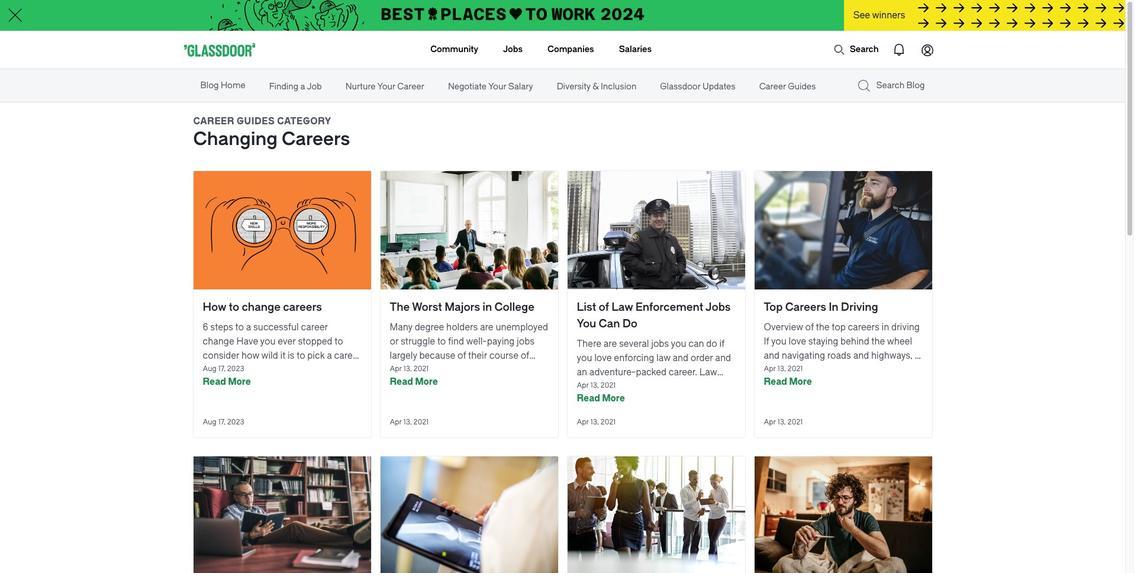 Task type: vqa. For each thing, say whether or not it's contained in the screenshot.


Task type: describe. For each thing, give the bounding box(es) containing it.
order
[[691, 353, 714, 364]]

if
[[720, 339, 725, 350]]

several
[[620, 339, 650, 350]]

apr 13, 2021 read more for top careers in driving
[[764, 365, 813, 387]]

because
[[420, 351, 456, 361]]

diversity
[[557, 82, 591, 92]]

more for careers
[[790, 377, 813, 387]]

enforcement
[[636, 301, 704, 314]]

holders
[[447, 322, 478, 333]]

apr 13, 2021 for top careers in driving
[[764, 418, 803, 427]]

read for the worst majors in college
[[390, 377, 413, 387]]

apr 13, 2021 read more for the worst majors in college
[[390, 365, 438, 387]]

search button
[[828, 38, 885, 62]]

navigating
[[782, 351, 826, 361]]

a inside overview of the top careers in driving if you love staying behind the wheel and navigating roads and highways, a career in driving may...
[[915, 351, 920, 361]]

jobs inside list of law enforcement jobs you can do
[[706, 301, 731, 314]]

careers inside career guides category changing careers
[[282, 129, 350, 150]]

in
[[829, 301, 839, 314]]

overview
[[764, 322, 804, 333]]

college
[[495, 301, 535, 314]]

glassdoor
[[661, 82, 701, 92]]

career guides category changing careers
[[193, 116, 350, 150]]

aug for aug 17, 2023
[[203, 418, 217, 427]]

&
[[593, 82, 599, 92]]

category
[[277, 116, 332, 127]]

can
[[689, 339, 705, 350]]

consider
[[203, 351, 240, 361]]

inclusion
[[601, 82, 637, 92]]

companies
[[548, 44, 595, 54]]

job
[[307, 82, 322, 92]]

to left the find
[[438, 336, 446, 347]]

0 vertical spatial jobs
[[504, 44, 523, 54]]

more for of
[[603, 393, 625, 404]]

find
[[448, 336, 464, 347]]

aug 17, 2023
[[203, 418, 244, 427]]

jobs inside many degree holders are unemployed or struggle to find well-paying jobs largely because of their course of study. it is frustrating to spend a...
[[517, 336, 535, 347]]

struggle
[[401, 336, 436, 347]]

the
[[390, 301, 410, 314]]

their
[[469, 351, 488, 361]]

apr 13, 2021 for the worst majors in college
[[390, 418, 429, 427]]

2023 for aug 17, 2023 read more
[[227, 365, 244, 373]]

0 horizontal spatial the
[[817, 322, 830, 333]]

guides for career guides category changing careers
[[237, 116, 275, 127]]

highways,
[[872, 351, 913, 361]]

stopped
[[298, 336, 333, 347]]

paying
[[487, 336, 515, 347]]

2023 for aug 17, 2023
[[227, 418, 244, 427]]

apr 13, 2021 read more for list of law enforcement jobs you can do
[[577, 381, 625, 404]]

nurture your career
[[346, 82, 425, 92]]

as
[[224, 365, 234, 376]]

nurture
[[346, 82, 376, 92]]

law inside "there are several jobs you can do if you love enforcing law and order and an adventure-packed career. law enforcement careers offer job security,..."
[[700, 367, 718, 378]]

blog home
[[201, 81, 246, 91]]

read for list of law enforcement jobs you can do
[[577, 393, 601, 404]]

packed
[[636, 367, 667, 378]]

2 blog from the left
[[907, 81, 926, 91]]

how
[[242, 351, 260, 361]]

changing
[[193, 129, 278, 150]]

offer
[[668, 381, 688, 392]]

spend
[[490, 365, 516, 376]]

community
[[431, 44, 479, 54]]

companies link
[[548, 31, 595, 69]]

salaries
[[619, 44, 652, 54]]

your for negotiate
[[489, 82, 507, 92]]

0 vertical spatial driving
[[892, 322, 920, 333]]

updates
[[703, 82, 736, 92]]

0 horizontal spatial in
[[483, 301, 492, 314]]

careers inside "there are several jobs you can do if you love enforcing law and order and an adventure-packed career. law enforcement careers offer job security,..."
[[634, 381, 666, 392]]

is inside the 6 steps to a successful career change have you ever stopped to consider how wild it is to pick a career path as a...
[[288, 351, 295, 361]]

more for worst
[[415, 377, 438, 387]]

you
[[577, 318, 597, 331]]

0 vertical spatial career
[[301, 322, 328, 333]]

career for career guides
[[760, 82, 787, 92]]

list of law enforcement jobs you can do
[[577, 301, 731, 331]]

well-
[[466, 336, 487, 347]]

home
[[221, 81, 246, 91]]

negotiate
[[448, 82, 487, 92]]

career for career guides category changing careers
[[193, 116, 235, 127]]

ever
[[278, 336, 296, 347]]

you for enforcement
[[577, 353, 593, 364]]

community link
[[431, 31, 479, 69]]

search blog
[[877, 81, 926, 91]]

of right course
[[521, 351, 530, 361]]

1 lottie animation container image from the left
[[885, 36, 914, 64]]

to up have
[[236, 322, 244, 333]]

read for how to change careers
[[203, 377, 226, 387]]

glassdoor updates
[[661, 82, 736, 92]]

of inside overview of the top careers in driving if you love staying behind the wheel and navigating roads and highways, a career in driving may...
[[806, 322, 814, 333]]

enforcement
[[577, 381, 632, 392]]

overview of the top careers in driving if you love staying behind the wheel and navigating roads and highways, a career in driving may...
[[764, 322, 920, 376]]

blog home link
[[198, 70, 248, 101]]

1 vertical spatial careers
[[786, 301, 827, 314]]

staying
[[809, 336, 839, 347]]

career for how to change careers
[[334, 351, 361, 361]]

to right stopped
[[335, 336, 343, 347]]

do
[[623, 318, 638, 331]]

wheel
[[888, 336, 913, 347]]

aug for aug 17, 2023 read more
[[203, 365, 217, 373]]

may...
[[834, 365, 858, 376]]

search for search
[[850, 44, 879, 54]]

of down the find
[[458, 351, 466, 361]]

wild
[[262, 351, 278, 361]]

enforcing
[[614, 353, 655, 364]]

salaries link
[[619, 31, 652, 69]]

it
[[417, 365, 422, 376]]

careers inside overview of the top careers in driving if you love staying behind the wheel and navigating roads and highways, a career in driving may...
[[849, 322, 880, 333]]

driving
[[842, 301, 879, 314]]

1 blog from the left
[[201, 81, 219, 91]]

unemployed
[[496, 322, 549, 333]]

an
[[577, 367, 588, 378]]



Task type: locate. For each thing, give the bounding box(es) containing it.
jobs up the "law"
[[652, 339, 670, 350]]

many
[[390, 322, 413, 333]]

your for nurture
[[378, 82, 396, 92]]

path
[[203, 365, 222, 376]]

guides inside career guides category changing careers
[[237, 116, 275, 127]]

0 horizontal spatial apr 13, 2021
[[390, 418, 429, 427]]

2023 inside aug 17, 2023 read more
[[227, 365, 244, 373]]

winners
[[873, 10, 906, 21]]

1 horizontal spatial a...
[[518, 365, 530, 376]]

1 horizontal spatial careers
[[786, 301, 827, 314]]

career right nurture
[[398, 82, 425, 92]]

1 horizontal spatial jobs
[[706, 301, 731, 314]]

more
[[228, 377, 251, 387], [415, 377, 438, 387], [790, 377, 813, 387], [603, 393, 625, 404]]

2 your from the left
[[489, 82, 507, 92]]

1 horizontal spatial career
[[334, 351, 361, 361]]

your left salary
[[489, 82, 507, 92]]

0 horizontal spatial a...
[[236, 365, 248, 376]]

you up an
[[577, 353, 593, 364]]

you for driving
[[772, 336, 787, 347]]

career
[[301, 322, 328, 333], [334, 351, 361, 361], [764, 365, 791, 376]]

1 vertical spatial 17,
[[218, 418, 226, 427]]

successful
[[254, 322, 299, 333]]

2023 down 'consider'
[[227, 365, 244, 373]]

many degree holders are unemployed or struggle to find well-paying jobs largely because of their course of study. it is frustrating to spend a...
[[390, 322, 549, 376]]

career up 'changing'
[[193, 116, 235, 127]]

2 horizontal spatial apr 13, 2021 read more
[[764, 365, 813, 387]]

are up well-
[[480, 322, 494, 333]]

careers
[[283, 301, 322, 314], [849, 322, 880, 333], [634, 381, 666, 392]]

course
[[490, 351, 519, 361]]

job
[[690, 381, 703, 392]]

career down navigating
[[764, 365, 791, 376]]

guides
[[789, 82, 816, 92], [237, 116, 275, 127]]

2021
[[414, 365, 429, 373], [788, 365, 803, 373], [601, 381, 616, 390], [414, 418, 429, 427], [601, 418, 616, 427], [788, 418, 803, 427]]

change up successful
[[242, 301, 281, 314]]

you inside the 6 steps to a successful career change have you ever stopped to consider how wild it is to pick a career path as a...
[[260, 336, 276, 347]]

0 horizontal spatial blog
[[201, 81, 219, 91]]

apr 13, 2021 for list of law enforcement jobs you can do
[[577, 418, 616, 427]]

law up do
[[612, 301, 633, 314]]

you left can on the bottom of page
[[672, 339, 687, 350]]

aug down 'consider'
[[203, 365, 217, 373]]

3 apr 13, 2021 from the left
[[764, 418, 803, 427]]

career right updates
[[760, 82, 787, 92]]

0 vertical spatial change
[[242, 301, 281, 314]]

2 lottie animation container image from the left
[[914, 36, 942, 64]]

apr 13, 2021 read more down adventure-
[[577, 381, 625, 404]]

jobs inside "there are several jobs you can do if you love enforcing law and order and an adventure-packed career. law enforcement careers offer job security,..."
[[652, 339, 670, 350]]

careers down category at the top left of page
[[282, 129, 350, 150]]

love inside overview of the top careers in driving if you love staying behind the wheel and navigating roads and highways, a career in driving may...
[[789, 336, 807, 347]]

finding a job
[[269, 82, 322, 92]]

the up highways,
[[872, 336, 886, 347]]

1 vertical spatial law
[[700, 367, 718, 378]]

0 horizontal spatial careers
[[283, 301, 322, 314]]

1 horizontal spatial your
[[489, 82, 507, 92]]

2 horizontal spatial career
[[760, 82, 787, 92]]

you inside overview of the top careers in driving if you love staying behind the wheel and navigating roads and highways, a career in driving may...
[[772, 336, 787, 347]]

career guides
[[760, 82, 816, 92]]

to down their
[[479, 365, 488, 376]]

2023
[[227, 365, 244, 373], [227, 418, 244, 427]]

career for top careers in driving
[[764, 365, 791, 376]]

if
[[764, 336, 770, 347]]

17, for aug 17, 2023 read more
[[218, 365, 226, 373]]

a right highways,
[[915, 351, 920, 361]]

to left pick
[[297, 351, 305, 361]]

more down enforcement
[[603, 393, 625, 404]]

read down path
[[203, 377, 226, 387]]

0 vertical spatial the
[[817, 322, 830, 333]]

1 horizontal spatial driving
[[892, 322, 920, 333]]

1 horizontal spatial guides
[[789, 82, 816, 92]]

0 vertical spatial careers
[[283, 301, 322, 314]]

career inside career guides category changing careers
[[193, 116, 235, 127]]

0 vertical spatial love
[[789, 336, 807, 347]]

change up 'consider'
[[203, 336, 234, 347]]

2 horizontal spatial in
[[882, 322, 890, 333]]

0 vertical spatial aug
[[203, 365, 217, 373]]

more down it
[[415, 377, 438, 387]]

apr 13, 2021 read more down largely
[[390, 365, 438, 387]]

aug down aug 17, 2023 read more
[[203, 418, 217, 427]]

of inside list of law enforcement jobs you can do
[[599, 301, 610, 314]]

17, down 'consider'
[[218, 365, 226, 373]]

you
[[260, 336, 276, 347], [772, 336, 787, 347], [672, 339, 687, 350], [577, 353, 593, 364]]

a...
[[236, 365, 248, 376], [518, 365, 530, 376]]

aug inside aug 17, 2023 read more
[[203, 365, 217, 373]]

apr 13, 2021 read more down navigating
[[764, 365, 813, 387]]

2 vertical spatial in
[[794, 365, 801, 376]]

behind
[[841, 336, 870, 347]]

0 vertical spatial search
[[850, 44, 879, 54]]

to right how
[[229, 301, 239, 314]]

a... right as
[[236, 365, 248, 376]]

2023 down aug 17, 2023 read more
[[227, 418, 244, 427]]

love inside "there are several jobs you can do if you love enforcing law and order and an adventure-packed career. law enforcement careers offer job security,..."
[[595, 353, 612, 364]]

2 horizontal spatial career
[[764, 365, 791, 376]]

careers left in
[[786, 301, 827, 314]]

it
[[280, 351, 286, 361]]

2 horizontal spatial apr 13, 2021
[[764, 418, 803, 427]]

0 horizontal spatial law
[[612, 301, 633, 314]]

apr 13, 2021
[[390, 418, 429, 427], [577, 418, 616, 427], [764, 418, 803, 427]]

17, for aug 17, 2023
[[218, 418, 226, 427]]

you up wild
[[260, 336, 276, 347]]

finding
[[269, 82, 299, 92]]

career
[[398, 82, 425, 92], [760, 82, 787, 92], [193, 116, 235, 127]]

aug
[[203, 365, 217, 373], [203, 418, 217, 427]]

read inside aug 17, 2023 read more
[[203, 377, 226, 387]]

guides for career guides
[[789, 82, 816, 92]]

1 aug from the top
[[203, 365, 217, 373]]

0 vertical spatial 17,
[[218, 365, 226, 373]]

1 vertical spatial jobs
[[706, 301, 731, 314]]

frustrating
[[433, 365, 477, 376]]

of up "staying"
[[806, 322, 814, 333]]

2 a... from the left
[[518, 365, 530, 376]]

1 vertical spatial driving
[[803, 365, 832, 376]]

career.
[[669, 367, 698, 378]]

of right list
[[599, 301, 610, 314]]

1 horizontal spatial law
[[700, 367, 718, 378]]

1 horizontal spatial career
[[398, 82, 425, 92]]

17,
[[218, 365, 226, 373], [218, 418, 226, 427]]

0 horizontal spatial jobs
[[517, 336, 535, 347]]

driving up wheel
[[892, 322, 920, 333]]

1 a... from the left
[[236, 365, 248, 376]]

1 horizontal spatial apr 13, 2021 read more
[[577, 381, 625, 404]]

love up navigating
[[789, 336, 807, 347]]

a... inside the 6 steps to a successful career change have you ever stopped to consider how wild it is to pick a career path as a...
[[236, 365, 248, 376]]

top
[[764, 301, 783, 314]]

1 horizontal spatial love
[[789, 336, 807, 347]]

blog
[[201, 81, 219, 91], [907, 81, 926, 91]]

your
[[378, 82, 396, 92], [489, 82, 507, 92]]

1 horizontal spatial blog
[[907, 81, 926, 91]]

1 horizontal spatial is
[[424, 365, 431, 376]]

0 horizontal spatial careers
[[282, 129, 350, 150]]

roads
[[828, 351, 852, 361]]

diversity & inclusion
[[557, 82, 637, 92]]

law inside list of law enforcement jobs you can do
[[612, 301, 633, 314]]

a up have
[[246, 322, 251, 333]]

the worst majors in college
[[390, 301, 535, 314]]

in down navigating
[[794, 365, 801, 376]]

search
[[850, 44, 879, 54], [877, 81, 905, 91]]

0 horizontal spatial career
[[193, 116, 235, 127]]

the
[[817, 322, 830, 333], [872, 336, 886, 347]]

jobs up if
[[706, 301, 731, 314]]

driving down navigating
[[803, 365, 832, 376]]

1 vertical spatial change
[[203, 336, 234, 347]]

or
[[390, 336, 399, 347]]

lottie animation container image
[[885, 36, 914, 64], [914, 36, 942, 64]]

law
[[657, 353, 671, 364]]

see winners link
[[845, 0, 1126, 32]]

17, down aug 17, 2023 read more
[[218, 418, 226, 427]]

how to change careers
[[203, 301, 322, 314]]

have
[[237, 336, 258, 347]]

there are several jobs you can do if you love enforcing law and order and an adventure-packed career. law enforcement careers offer job security,...
[[577, 339, 732, 406]]

law down order
[[700, 367, 718, 378]]

do
[[707, 339, 718, 350]]

are inside "there are several jobs you can do if you love enforcing law and order and an adventure-packed career. law enforcement careers offer job security,..."
[[604, 339, 617, 350]]

careers up behind
[[849, 322, 880, 333]]

0 vertical spatial in
[[483, 301, 492, 314]]

0 horizontal spatial are
[[480, 322, 494, 333]]

read down enforcement
[[577, 393, 601, 404]]

search down see
[[850, 44, 879, 54]]

top careers in driving
[[764, 301, 879, 314]]

0 vertical spatial is
[[288, 351, 295, 361]]

can
[[599, 318, 621, 331]]

1 horizontal spatial change
[[242, 301, 281, 314]]

1 17, from the top
[[218, 365, 226, 373]]

study.
[[390, 365, 415, 376]]

2 horizontal spatial careers
[[849, 322, 880, 333]]

jobs link
[[504, 31, 523, 69]]

1 horizontal spatial are
[[604, 339, 617, 350]]

your right nurture
[[378, 82, 396, 92]]

a... inside many degree holders are unemployed or struggle to find well-paying jobs largely because of their course of study. it is frustrating to spend a...
[[518, 365, 530, 376]]

career right pick
[[334, 351, 361, 361]]

worst
[[412, 301, 442, 314]]

majors
[[445, 301, 480, 314]]

is inside many degree holders are unemployed or struggle to find well-paying jobs largely because of their course of study. it is frustrating to spend a...
[[424, 365, 431, 376]]

1 apr 13, 2021 from the left
[[390, 418, 429, 427]]

0 vertical spatial careers
[[282, 129, 350, 150]]

1 vertical spatial aug
[[203, 418, 217, 427]]

pick
[[308, 351, 325, 361]]

a left job at the top
[[301, 82, 305, 92]]

a right pick
[[327, 351, 332, 361]]

list
[[577, 301, 597, 314]]

lottie animation container image up the search blog
[[914, 36, 942, 64]]

1 vertical spatial career
[[334, 351, 361, 361]]

2 vertical spatial career
[[764, 365, 791, 376]]

1 vertical spatial is
[[424, 365, 431, 376]]

search down search button
[[877, 81, 905, 91]]

0 horizontal spatial love
[[595, 353, 612, 364]]

1 horizontal spatial careers
[[634, 381, 666, 392]]

love for careers
[[789, 336, 807, 347]]

there
[[577, 339, 602, 350]]

1 horizontal spatial in
[[794, 365, 801, 376]]

a... right spend
[[518, 365, 530, 376]]

0 horizontal spatial jobs
[[504, 44, 523, 54]]

0 horizontal spatial career
[[301, 322, 328, 333]]

you for careers
[[260, 336, 276, 347]]

more down navigating
[[790, 377, 813, 387]]

read down study.
[[390, 377, 413, 387]]

in right majors
[[483, 301, 492, 314]]

in
[[483, 301, 492, 314], [882, 322, 890, 333], [794, 365, 801, 376]]

lottie animation container image down winners
[[885, 36, 914, 64]]

6
[[203, 322, 208, 333]]

career inside overview of the top careers in driving if you love staying behind the wheel and navigating roads and highways, a career in driving may...
[[764, 365, 791, 376]]

see
[[854, 10, 871, 21]]

1 vertical spatial love
[[595, 353, 612, 364]]

careers up successful
[[283, 301, 322, 314]]

0 vertical spatial 2023
[[227, 365, 244, 373]]

apr 13, 2021 read more
[[390, 365, 438, 387], [764, 365, 813, 387], [577, 381, 625, 404]]

1 vertical spatial search
[[877, 81, 905, 91]]

0 horizontal spatial change
[[203, 336, 234, 347]]

largely
[[390, 351, 418, 361]]

0 horizontal spatial your
[[378, 82, 396, 92]]

read down navigating
[[764, 377, 788, 387]]

is
[[288, 351, 295, 361], [424, 365, 431, 376]]

in up wheel
[[882, 322, 890, 333]]

lottie animation container image
[[383, 31, 431, 68], [383, 31, 431, 68], [885, 36, 914, 64], [914, 36, 942, 64], [834, 44, 846, 56], [834, 44, 846, 56]]

0 vertical spatial law
[[612, 301, 633, 314]]

search inside button
[[850, 44, 879, 54]]

2 apr 13, 2021 from the left
[[577, 418, 616, 427]]

0 horizontal spatial driving
[[803, 365, 832, 376]]

0 horizontal spatial is
[[288, 351, 295, 361]]

salary
[[509, 82, 534, 92]]

you right if
[[772, 336, 787, 347]]

0 vertical spatial are
[[480, 322, 494, 333]]

search for search blog
[[877, 81, 905, 91]]

17, inside aug 17, 2023 read more
[[218, 365, 226, 373]]

top
[[832, 322, 846, 333]]

1 horizontal spatial jobs
[[652, 339, 670, 350]]

are inside many degree holders are unemployed or struggle to find well-paying jobs largely because of their course of study. it is frustrating to spend a...
[[480, 322, 494, 333]]

aug 17, 2023 read more
[[203, 365, 251, 387]]

2 vertical spatial careers
[[634, 381, 666, 392]]

1 vertical spatial the
[[872, 336, 886, 347]]

1 vertical spatial 2023
[[227, 418, 244, 427]]

more down as
[[228, 377, 251, 387]]

steps
[[211, 322, 233, 333]]

jobs up salary
[[504, 44, 523, 54]]

careers down packed
[[634, 381, 666, 392]]

0 horizontal spatial guides
[[237, 116, 275, 127]]

0 horizontal spatial apr 13, 2021 read more
[[390, 365, 438, 387]]

0 vertical spatial guides
[[789, 82, 816, 92]]

apr
[[390, 365, 402, 373], [764, 365, 776, 373], [577, 381, 589, 390], [390, 418, 402, 427], [577, 418, 589, 427], [764, 418, 776, 427]]

1 vertical spatial guides
[[237, 116, 275, 127]]

love up adventure-
[[595, 353, 612, 364]]

are down can
[[604, 339, 617, 350]]

2 2023 from the top
[[227, 418, 244, 427]]

1 horizontal spatial the
[[872, 336, 886, 347]]

love for of
[[595, 353, 612, 364]]

read for top careers in driving
[[764, 377, 788, 387]]

more inside aug 17, 2023 read more
[[228, 377, 251, 387]]

1 horizontal spatial apr 13, 2021
[[577, 418, 616, 427]]

the up "staying"
[[817, 322, 830, 333]]

2 17, from the top
[[218, 418, 226, 427]]

jobs down unemployed
[[517, 336, 535, 347]]

change inside the 6 steps to a successful career change have you ever stopped to consider how wild it is to pick a career path as a...
[[203, 336, 234, 347]]

jobs
[[504, 44, 523, 54], [706, 301, 731, 314]]

1 2023 from the top
[[227, 365, 244, 373]]

degree
[[415, 322, 444, 333]]

6 steps to a successful career change have you ever stopped to consider how wild it is to pick a career path as a...
[[203, 322, 361, 376]]

1 your from the left
[[378, 82, 396, 92]]

2 aug from the top
[[203, 418, 217, 427]]

1 vertical spatial careers
[[849, 322, 880, 333]]

career up stopped
[[301, 322, 328, 333]]

1 vertical spatial are
[[604, 339, 617, 350]]

1 vertical spatial in
[[882, 322, 890, 333]]

more for to
[[228, 377, 251, 387]]

negotiate your salary
[[448, 82, 534, 92]]



